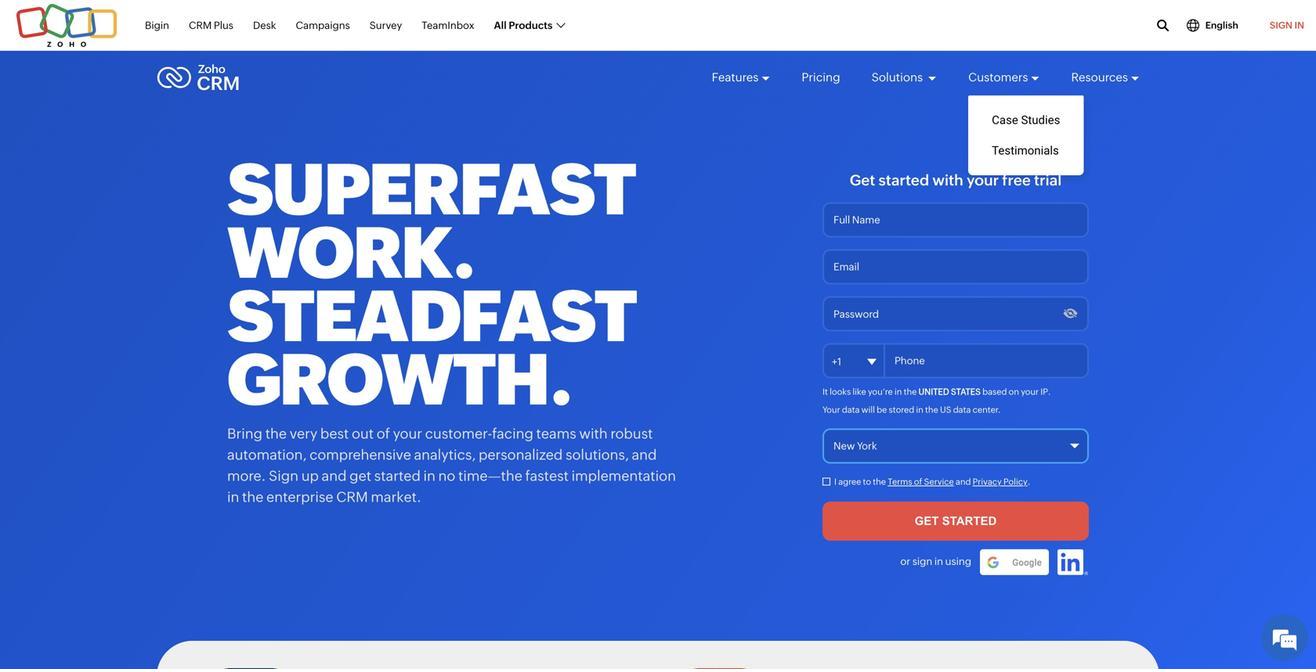 Task type: describe. For each thing, give the bounding box(es) containing it.
robust
[[611, 426, 653, 442]]

get
[[850, 172, 875, 189]]

1 horizontal spatial started
[[879, 172, 929, 189]]

teaminbox
[[422, 19, 474, 31]]

bigin link
[[145, 11, 169, 40]]

crm plus
[[189, 19, 233, 31]]

started inside superfast work. steadfast growth. bring the very best out of your customer-facing teams with robust automation, comprehensive analytics, personalized solutions, and more. sign up and get started in no time—the fastest implementation in the enterprise crm market.
[[374, 469, 421, 485]]

Enter password for your account password field
[[823, 297, 1089, 332]]

to
[[863, 478, 871, 487]]

terms of service link
[[888, 478, 954, 487]]

in right you're
[[895, 388, 902, 397]]

united
[[919, 388, 949, 397]]

i
[[835, 478, 837, 487]]

studies
[[1021, 113, 1060, 127]]

up
[[301, 469, 319, 485]]

sign in link
[[1258, 10, 1316, 41]]

steadfast
[[227, 276, 636, 357]]

desk
[[253, 19, 276, 31]]

testimonials link
[[969, 136, 1084, 166]]

like
[[853, 388, 866, 397]]

Enter your name text field
[[823, 203, 1089, 238]]

analytics,
[[414, 447, 476, 464]]

case studies
[[992, 113, 1060, 127]]

free
[[1002, 172, 1031, 189]]

fastest
[[525, 469, 569, 485]]

your for like
[[1021, 388, 1039, 397]]

solutions link
[[872, 56, 937, 99]]

solutions
[[872, 71, 926, 84]]

in right stored
[[916, 406, 924, 415]]

no
[[438, 469, 456, 485]]

your
[[823, 406, 840, 415]]

2 data from the left
[[953, 406, 971, 415]]

growth.
[[227, 340, 572, 421]]

sign
[[1270, 20, 1293, 31]]

crm inside superfast work. steadfast growth. bring the very best out of your customer-facing teams with robust automation, comprehensive analytics, personalized solutions, and more. sign up and get started in no time—the fastest implementation in the enterprise crm market.
[[336, 490, 368, 506]]

customer-
[[425, 426, 492, 442]]

us
[[940, 406, 952, 415]]

using
[[946, 556, 972, 568]]

pricing
[[802, 71, 841, 84]]

customers
[[969, 71, 1028, 84]]

+1
[[832, 357, 842, 368]]

resources
[[1072, 71, 1128, 84]]

very
[[290, 426, 318, 442]]

the up your data will be stored in the us data center.
[[904, 388, 917, 397]]

case
[[992, 113, 1019, 127]]

features link
[[712, 56, 771, 99]]

on
[[1009, 388, 1019, 397]]

bigin
[[145, 19, 169, 31]]

it looks like you're in the united states based on your ip .
[[823, 388, 1051, 397]]

the up automation,
[[265, 426, 287, 442]]

all products
[[494, 19, 553, 31]]

sign in
[[1270, 20, 1305, 31]]

ip
[[1041, 388, 1048, 397]]

Enter your phone number text field
[[823, 344, 1089, 379]]

automation,
[[227, 447, 307, 464]]

case studies link
[[969, 105, 1084, 136]]

survey
[[370, 19, 402, 31]]

teams
[[536, 426, 577, 442]]

time—the
[[458, 469, 523, 485]]

desk link
[[253, 11, 276, 40]]

teaminbox link
[[422, 11, 474, 40]]

you're
[[868, 388, 893, 397]]

it
[[823, 388, 828, 397]]

sign
[[269, 469, 299, 485]]

enterprise
[[266, 490, 333, 506]]

service
[[924, 478, 954, 487]]

pricing link
[[802, 56, 841, 99]]



Task type: locate. For each thing, give the bounding box(es) containing it.
1 vertical spatial started
[[374, 469, 421, 485]]

0 horizontal spatial your
[[393, 426, 422, 442]]

or
[[901, 556, 911, 568]]

more.
[[227, 469, 266, 485]]

1 horizontal spatial of
[[914, 478, 923, 487]]

in right sign at the bottom right of page
[[935, 556, 943, 568]]

0 vertical spatial .
[[1048, 388, 1051, 397]]

your left free
[[967, 172, 999, 189]]

your data will be stored in the us data center.
[[823, 406, 1001, 415]]

1 vertical spatial with
[[579, 426, 608, 442]]

plus
[[214, 19, 233, 31]]

superfast work. steadfast growth. bring the very best out of your customer-facing teams with robust automation, comprehensive analytics, personalized solutions, and more. sign up and get started in no time—the fastest implementation in the enterprise crm market.
[[227, 149, 676, 506]]

policy
[[1004, 478, 1028, 487]]

agree
[[839, 478, 861, 487]]

get
[[350, 469, 371, 485]]

1 vertical spatial crm
[[336, 490, 368, 506]]

of inside superfast work. steadfast growth. bring the very best out of your customer-facing teams with robust automation, comprehensive analytics, personalized solutions, and more. sign up and get started in no time—the fastest implementation in the enterprise crm market.
[[377, 426, 390, 442]]

the right to
[[873, 478, 886, 487]]

of
[[377, 426, 390, 442], [914, 478, 923, 487]]

and down robust
[[632, 447, 657, 464]]

trial
[[1034, 172, 1062, 189]]

your inside superfast work. steadfast growth. bring the very best out of your customer-facing teams with robust automation, comprehensive analytics, personalized solutions, and more. sign up and get started in no time—the fastest implementation in the enterprise crm market.
[[393, 426, 422, 442]]

testimonials
[[992, 144, 1059, 158]]

in
[[895, 388, 902, 397], [916, 406, 924, 415], [424, 469, 436, 485], [227, 490, 239, 506], [935, 556, 943, 568]]

0 horizontal spatial data
[[842, 406, 860, 415]]

english
[[1206, 20, 1239, 31]]

comprehensive
[[310, 447, 411, 464]]

based
[[983, 388, 1007, 397]]

of right 'out'
[[377, 426, 390, 442]]

your for steadfast
[[393, 426, 422, 442]]

started right get
[[879, 172, 929, 189]]

data
[[842, 406, 860, 415], [953, 406, 971, 415]]

1 horizontal spatial data
[[953, 406, 971, 415]]

data right us
[[953, 406, 971, 415]]

0 horizontal spatial .
[[1028, 478, 1031, 487]]

terms
[[888, 478, 913, 487]]

1 horizontal spatial your
[[967, 172, 999, 189]]

0 horizontal spatial crm
[[189, 19, 212, 31]]

states
[[951, 388, 981, 397]]

all
[[494, 19, 507, 31]]

the
[[904, 388, 917, 397], [925, 406, 939, 415], [265, 426, 287, 442], [873, 478, 886, 487], [242, 490, 264, 506]]

center.
[[973, 406, 1001, 415]]

2 horizontal spatial your
[[1021, 388, 1039, 397]]

products
[[509, 19, 553, 31]]

with inside superfast work. steadfast growth. bring the very best out of your customer-facing teams with robust automation, comprehensive analytics, personalized solutions, and more. sign up and get started in no time—the fastest implementation in the enterprise crm market.
[[579, 426, 608, 442]]

Enter your email text field
[[823, 250, 1089, 285]]

1 vertical spatial of
[[914, 478, 923, 487]]

campaigns link
[[296, 11, 350, 40]]

survey link
[[370, 11, 402, 40]]

your up analytics,
[[393, 426, 422, 442]]

0 horizontal spatial with
[[579, 426, 608, 442]]

.
[[1048, 388, 1051, 397], [1028, 478, 1031, 487]]

0 vertical spatial started
[[879, 172, 929, 189]]

be
[[877, 406, 887, 415]]

. right on
[[1048, 388, 1051, 397]]

crm left plus
[[189, 19, 212, 31]]

facing
[[492, 426, 534, 442]]

0 horizontal spatial of
[[377, 426, 390, 442]]

the down more.
[[242, 490, 264, 506]]

of right terms
[[914, 478, 923, 487]]

sign
[[913, 556, 933, 568]]

started up market.
[[374, 469, 421, 485]]

market.
[[371, 490, 422, 506]]

stored
[[889, 406, 915, 415]]

i agree to the terms of service and privacy policy .
[[835, 478, 1031, 487]]

1 horizontal spatial with
[[933, 172, 964, 189]]

0 vertical spatial crm
[[189, 19, 212, 31]]

with up solutions,
[[579, 426, 608, 442]]

0 horizontal spatial and
[[322, 469, 347, 485]]

the left us
[[925, 406, 939, 415]]

and left privacy
[[956, 478, 971, 487]]

1 vertical spatial your
[[1021, 388, 1039, 397]]

crm down get
[[336, 490, 368, 506]]

all products link
[[494, 11, 564, 40]]

0 vertical spatial your
[[967, 172, 999, 189]]

2 vertical spatial your
[[393, 426, 422, 442]]

bring
[[227, 426, 263, 442]]

None submit
[[823, 502, 1089, 542]]

1 vertical spatial .
[[1028, 478, 1031, 487]]

with up the enter your name text box
[[933, 172, 964, 189]]

data left the will
[[842, 406, 860, 415]]

get started with your free trial
[[850, 172, 1062, 189]]

looks
[[830, 388, 851, 397]]

personalized
[[479, 447, 563, 464]]

best
[[320, 426, 349, 442]]

out
[[352, 426, 374, 442]]

or sign in using
[[901, 556, 972, 568]]

resources link
[[1072, 56, 1140, 99]]

work.
[[227, 213, 474, 294]]

started
[[879, 172, 929, 189], [374, 469, 421, 485]]

campaigns
[[296, 19, 350, 31]]

solutions,
[[566, 447, 629, 464]]

1 horizontal spatial crm
[[336, 490, 368, 506]]

2 horizontal spatial and
[[956, 478, 971, 487]]

in down more.
[[227, 490, 239, 506]]

in
[[1295, 20, 1305, 31]]

1 data from the left
[[842, 406, 860, 415]]

your left ip at the right bottom
[[1021, 388, 1039, 397]]

crm
[[189, 19, 212, 31], [336, 490, 368, 506]]

implementation
[[572, 469, 676, 485]]

privacy policy link
[[973, 478, 1028, 487]]

and
[[632, 447, 657, 464], [322, 469, 347, 485], [956, 478, 971, 487]]

0 horizontal spatial started
[[374, 469, 421, 485]]

privacy
[[973, 478, 1002, 487]]

in left no on the bottom left of the page
[[424, 469, 436, 485]]

1 horizontal spatial and
[[632, 447, 657, 464]]

and right up
[[322, 469, 347, 485]]

superfast
[[227, 149, 635, 230]]

zoho crm logo image
[[157, 60, 240, 95]]

features
[[712, 71, 759, 84]]

0 vertical spatial of
[[377, 426, 390, 442]]

. right privacy
[[1028, 478, 1031, 487]]

will
[[862, 406, 875, 415]]

crm plus link
[[189, 11, 233, 40]]

0 vertical spatial with
[[933, 172, 964, 189]]

with
[[933, 172, 964, 189], [579, 426, 608, 442]]

1 horizontal spatial .
[[1048, 388, 1051, 397]]



Task type: vqa. For each thing, say whether or not it's contained in the screenshot.
The Crm in "Superfast work. Steadfast growth. Bring the very best out of your customer-facing teams with robust automation, comprehensive analytics, personalized solutions, and more. Sign up and get started in no time—the fastest implementation in the enterprise CRM market."
yes



